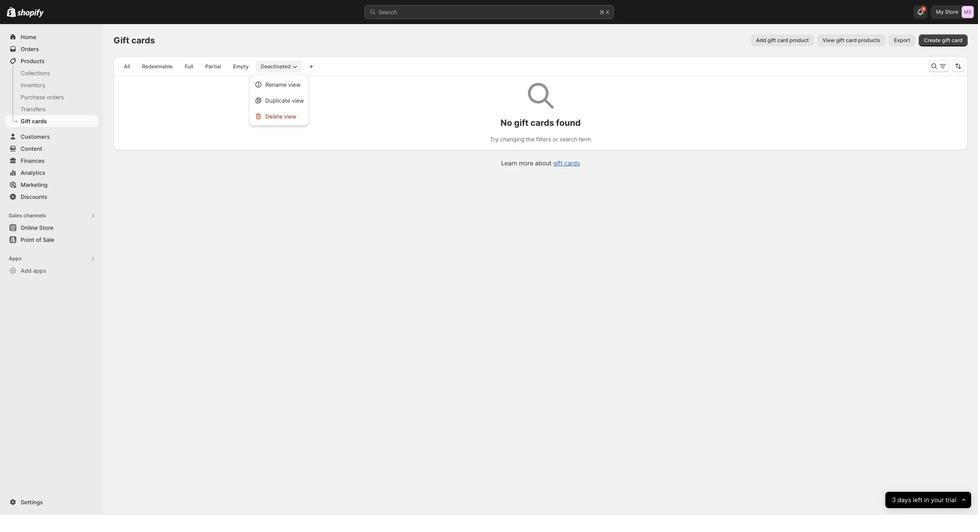 Task type: vqa. For each thing, say whether or not it's contained in the screenshot.
gift cards
yes



Task type: describe. For each thing, give the bounding box(es) containing it.
collections link
[[5, 67, 98, 79]]

discounts
[[21, 194, 47, 200]]

view for duplicate view
[[292, 97, 304, 104]]

delete
[[266, 113, 283, 120]]

marketing
[[21, 182, 48, 188]]

empty search results image
[[528, 83, 554, 109]]

discounts link
[[5, 191, 98, 203]]

point of sale button
[[0, 234, 103, 246]]

apps
[[33, 268, 46, 275]]

gift cards link
[[554, 160, 581, 167]]

rename view
[[266, 81, 301, 88]]

duplicate
[[266, 97, 290, 104]]

point
[[21, 237, 34, 244]]

gift cards link
[[5, 115, 98, 127]]

learn more about gift cards
[[502, 160, 581, 167]]

store for my store
[[946, 9, 959, 15]]

my
[[937, 9, 944, 15]]

or
[[553, 136, 559, 143]]

inventory link
[[5, 79, 98, 91]]

1 button
[[914, 5, 928, 19]]

duplicate view button
[[252, 93, 307, 108]]

cards down search at the top of page
[[565, 160, 581, 167]]

cards up redeemable
[[131, 35, 155, 46]]

card for product
[[778, 37, 789, 43]]

0 horizontal spatial gift cards
[[21, 118, 47, 125]]

settings
[[21, 500, 43, 506]]

search
[[379, 9, 397, 15]]

redeemable link
[[137, 61, 178, 73]]

orders link
[[5, 43, 98, 55]]

no gift cards found
[[501, 118, 581, 128]]

partial
[[205, 63, 221, 70]]

learn
[[502, 160, 518, 167]]

your
[[932, 497, 945, 504]]

add for add gift card product
[[757, 37, 767, 43]]

partial link
[[200, 61, 226, 73]]

finances
[[21, 157, 45, 164]]

about
[[535, 160, 552, 167]]

create gift card
[[925, 37, 963, 43]]

gift for view
[[837, 37, 845, 43]]

⌘
[[600, 9, 605, 15]]

⌘ k
[[600, 9, 610, 15]]

point of sale
[[21, 237, 54, 244]]

try changing the filters or search term
[[490, 136, 592, 143]]

1 horizontal spatial gift cards
[[114, 35, 155, 46]]

channels
[[23, 213, 46, 219]]

settings link
[[5, 497, 98, 509]]

gift right about on the right top
[[554, 160, 563, 167]]

products link
[[5, 55, 98, 67]]

empty
[[233, 63, 249, 70]]

term
[[579, 136, 592, 143]]

1 horizontal spatial gift
[[114, 35, 129, 46]]

purchase orders link
[[5, 91, 98, 103]]

home
[[21, 34, 36, 40]]

of
[[36, 237, 41, 244]]

add gift card product link
[[752, 34, 815, 46]]

no
[[501, 118, 513, 128]]

full link
[[180, 61, 199, 73]]

trial
[[946, 497, 957, 504]]

finances link
[[5, 155, 98, 167]]

the
[[526, 136, 535, 143]]

empty link
[[228, 61, 254, 73]]

3 days left in your trial
[[893, 497, 957, 504]]

sale
[[43, 237, 54, 244]]

filters
[[537, 136, 552, 143]]

customers
[[21, 133, 50, 140]]

delete view button
[[252, 109, 307, 123]]

create
[[925, 37, 941, 43]]

inventory
[[21, 82, 45, 89]]

cards down transfers
[[32, 118, 47, 125]]



Task type: locate. For each thing, give the bounding box(es) containing it.
0 vertical spatial view
[[288, 81, 301, 88]]

view
[[823, 37, 835, 43]]

gift
[[768, 37, 776, 43], [837, 37, 845, 43], [943, 37, 951, 43], [514, 118, 529, 128], [554, 160, 563, 167]]

gift right no
[[514, 118, 529, 128]]

online store
[[21, 225, 54, 231]]

rename
[[266, 81, 287, 88]]

deactivated button
[[256, 61, 303, 73]]

view inside button
[[292, 97, 304, 104]]

my store image
[[962, 6, 975, 18]]

shopify image
[[7, 7, 16, 17], [17, 9, 44, 18]]

add gift card product
[[757, 37, 809, 43]]

0 horizontal spatial add
[[21, 268, 32, 275]]

view gift card products link
[[818, 34, 886, 46]]

card
[[778, 37, 789, 43], [846, 37, 857, 43], [952, 37, 963, 43]]

0 horizontal spatial card
[[778, 37, 789, 43]]

gift cards up all
[[114, 35, 155, 46]]

menu containing rename view
[[252, 77, 307, 123]]

analytics link
[[5, 167, 98, 179]]

0 vertical spatial gift cards
[[114, 35, 155, 46]]

analytics
[[21, 170, 45, 176]]

all link
[[119, 61, 135, 73]]

1 horizontal spatial store
[[946, 9, 959, 15]]

gift cards
[[114, 35, 155, 46], [21, 118, 47, 125]]

days
[[898, 497, 912, 504]]

store right my at top
[[946, 9, 959, 15]]

3 card from the left
[[952, 37, 963, 43]]

gift for add
[[768, 37, 776, 43]]

gift down transfers
[[21, 118, 31, 125]]

add left 'apps'
[[21, 268, 32, 275]]

1 horizontal spatial add
[[757, 37, 767, 43]]

export button
[[889, 34, 916, 46]]

store inside button
[[39, 225, 54, 231]]

add inside button
[[21, 268, 32, 275]]

changing
[[501, 136, 525, 143]]

redeemable
[[142, 63, 173, 70]]

1 horizontal spatial card
[[846, 37, 857, 43]]

gift for create
[[943, 37, 951, 43]]

create gift card link
[[920, 34, 969, 46]]

export
[[895, 37, 911, 43]]

0 vertical spatial store
[[946, 9, 959, 15]]

card inside view gift card products link
[[846, 37, 857, 43]]

1 vertical spatial add
[[21, 268, 32, 275]]

1 vertical spatial gift cards
[[21, 118, 47, 125]]

add for add apps
[[21, 268, 32, 275]]

card inside create gift card link
[[952, 37, 963, 43]]

gift right create
[[943, 37, 951, 43]]

view right duplicate
[[292, 97, 304, 104]]

gift
[[114, 35, 129, 46], [21, 118, 31, 125]]

duplicate view
[[266, 97, 304, 104]]

2 card from the left
[[846, 37, 857, 43]]

card left products
[[846, 37, 857, 43]]

2 horizontal spatial card
[[952, 37, 963, 43]]

0 horizontal spatial store
[[39, 225, 54, 231]]

menu
[[252, 77, 307, 123]]

3 days left in your trial button
[[886, 493, 972, 509]]

1 vertical spatial view
[[292, 97, 304, 104]]

purchase
[[21, 94, 45, 101]]

all
[[124, 63, 130, 70]]

tab list
[[117, 60, 305, 73]]

sales channels
[[9, 213, 46, 219]]

collections
[[21, 70, 50, 77]]

gift left product
[[768, 37, 776, 43]]

0 vertical spatial gift
[[114, 35, 129, 46]]

sales
[[9, 213, 22, 219]]

apps
[[9, 256, 22, 262]]

deactivated
[[261, 63, 291, 70]]

my store
[[937, 9, 959, 15]]

card left product
[[778, 37, 789, 43]]

more
[[519, 160, 534, 167]]

0 horizontal spatial shopify image
[[7, 7, 16, 17]]

purchase orders
[[21, 94, 64, 101]]

customers link
[[5, 131, 98, 143]]

add left product
[[757, 37, 767, 43]]

rename view button
[[252, 77, 307, 92]]

view right delete
[[284, 113, 297, 120]]

in
[[925, 497, 930, 504]]

online
[[21, 225, 38, 231]]

card right create
[[952, 37, 963, 43]]

found
[[557, 118, 581, 128]]

product
[[790, 37, 809, 43]]

view for delete view
[[284, 113, 297, 120]]

orders
[[21, 46, 39, 52]]

content
[[21, 145, 42, 152]]

1
[[924, 7, 925, 11]]

content link
[[5, 143, 98, 155]]

add apps
[[21, 268, 46, 275]]

left
[[914, 497, 923, 504]]

card inside add gift card product link
[[778, 37, 789, 43]]

1 vertical spatial store
[[39, 225, 54, 231]]

gift right view
[[837, 37, 845, 43]]

gift up all
[[114, 35, 129, 46]]

cards
[[131, 35, 155, 46], [32, 118, 47, 125], [531, 118, 555, 128], [565, 160, 581, 167]]

try
[[490, 136, 499, 143]]

view gift card products
[[823, 37, 881, 43]]

online store button
[[0, 222, 103, 234]]

apps button
[[5, 253, 98, 265]]

add apps button
[[5, 265, 98, 277]]

full
[[185, 63, 193, 70]]

gift cards down transfers
[[21, 118, 47, 125]]

products
[[21, 58, 45, 65]]

cards up filters
[[531, 118, 555, 128]]

0 horizontal spatial gift
[[21, 118, 31, 125]]

gift inside create gift card link
[[943, 37, 951, 43]]

0 vertical spatial add
[[757, 37, 767, 43]]

2 vertical spatial view
[[284, 113, 297, 120]]

sales channels button
[[5, 210, 98, 222]]

store for online store
[[39, 225, 54, 231]]

card for products
[[846, 37, 857, 43]]

transfers
[[21, 106, 46, 113]]

tab list containing all
[[117, 60, 305, 73]]

k
[[607, 9, 610, 15]]

gift inside gift cards link
[[21, 118, 31, 125]]

gift for no
[[514, 118, 529, 128]]

home link
[[5, 31, 98, 43]]

gift inside add gift card product link
[[768, 37, 776, 43]]

1 vertical spatial gift
[[21, 118, 31, 125]]

1 card from the left
[[778, 37, 789, 43]]

point of sale link
[[5, 234, 98, 246]]

delete view
[[266, 113, 297, 120]]

gift inside view gift card products link
[[837, 37, 845, 43]]

view right 'rename'
[[288, 81, 301, 88]]

3
[[893, 497, 897, 504]]

transfers link
[[5, 103, 98, 115]]

marketing link
[[5, 179, 98, 191]]

store up sale
[[39, 225, 54, 231]]

1 horizontal spatial shopify image
[[17, 9, 44, 18]]

orders
[[47, 94, 64, 101]]

view for rename view
[[288, 81, 301, 88]]

add
[[757, 37, 767, 43], [21, 268, 32, 275]]



